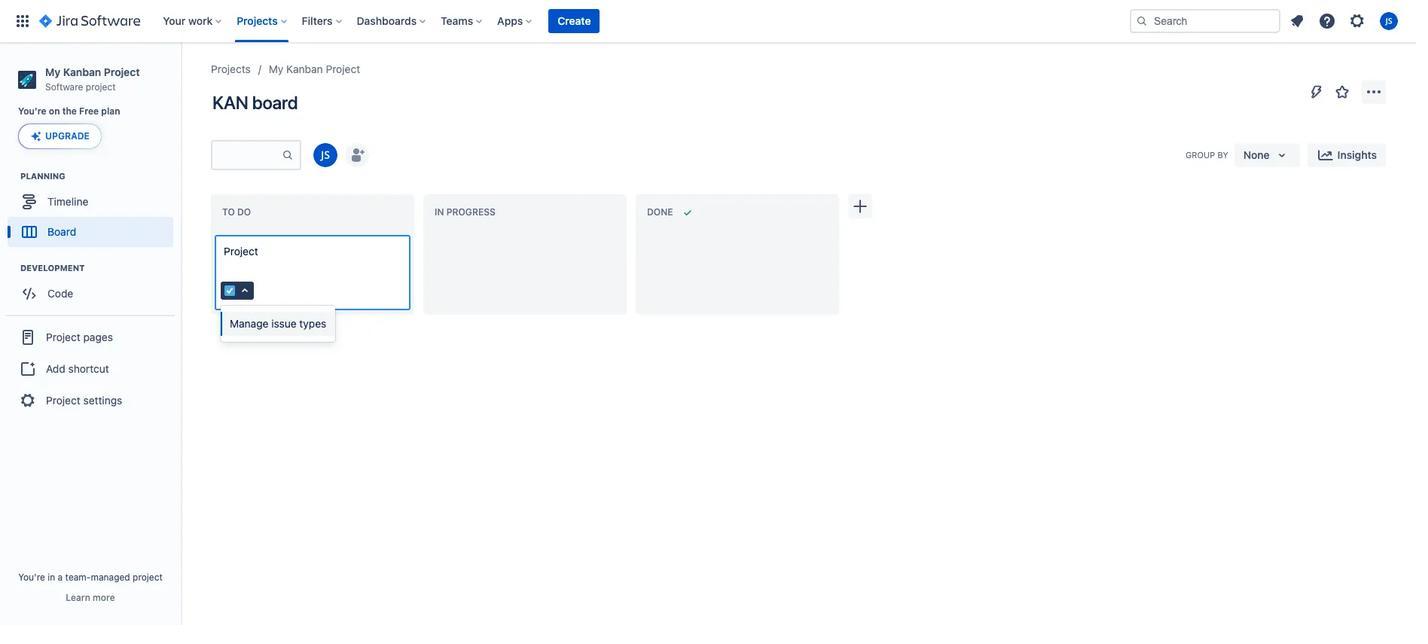Task type: describe. For each thing, give the bounding box(es) containing it.
in
[[435, 207, 444, 218]]

pages
[[83, 331, 113, 343]]

progress
[[446, 207, 496, 218]]

your work button
[[158, 9, 228, 33]]

planning group
[[8, 170, 180, 252]]

settings image
[[1348, 12, 1366, 30]]

primary element
[[9, 0, 1130, 42]]

create
[[558, 14, 591, 27]]

help image
[[1318, 12, 1336, 30]]

group by
[[1186, 150, 1228, 160]]

insights button
[[1307, 143, 1386, 167]]

code
[[47, 287, 73, 300]]

your work
[[163, 14, 213, 27]]

dashboards button
[[352, 9, 432, 33]]

teams
[[441, 14, 473, 27]]

filters button
[[297, 9, 348, 33]]

team-
[[65, 572, 91, 583]]

appswitcher icon image
[[14, 12, 32, 30]]

plan
[[101, 106, 120, 117]]

projects button
[[232, 9, 293, 33]]

kan
[[212, 92, 248, 113]]

on
[[49, 106, 60, 117]]

notifications image
[[1288, 12, 1306, 30]]

create column image
[[851, 197, 869, 215]]

development image
[[2, 259, 20, 277]]

timeline link
[[8, 187, 173, 217]]

my kanban project
[[269, 63, 360, 75]]

learn more button
[[66, 592, 115, 604]]

add shortcut button
[[6, 354, 175, 384]]

more image
[[1365, 83, 1383, 101]]

banner containing your work
[[0, 0, 1416, 42]]

board
[[47, 225, 76, 238]]

in
[[48, 572, 55, 583]]

jacob simon image
[[313, 143, 337, 167]]

settings
[[83, 394, 122, 407]]

project pages
[[46, 331, 113, 343]]

insights image
[[1316, 146, 1335, 164]]

star kan board image
[[1333, 83, 1351, 101]]

your profile and settings image
[[1380, 12, 1398, 30]]

upgrade button
[[19, 125, 101, 149]]

project inside my kanban project software project
[[104, 66, 140, 78]]

done
[[647, 207, 673, 218]]

to do
[[222, 207, 251, 218]]

1 vertical spatial project
[[133, 572, 163, 583]]

upgrade
[[45, 131, 90, 142]]

do
[[237, 207, 251, 218]]

add people image
[[348, 146, 366, 164]]

you're in a team-managed project
[[18, 572, 163, 583]]

free
[[79, 106, 99, 117]]

project settings link
[[6, 384, 175, 418]]

add
[[46, 362, 65, 375]]

sidebar navigation image
[[164, 60, 197, 90]]

board link
[[8, 217, 173, 247]]

create button
[[549, 9, 600, 33]]

group containing project pages
[[6, 315, 175, 422]]

types
[[299, 317, 326, 330]]

kanban for my kanban project
[[286, 63, 323, 75]]

project down add
[[46, 394, 80, 407]]

none button
[[1234, 143, 1300, 167]]

task image
[[224, 285, 236, 297]]

timeline
[[47, 195, 88, 208]]

board
[[252, 92, 298, 113]]

apps
[[497, 14, 523, 27]]

your
[[163, 14, 186, 27]]

teams button
[[436, 9, 488, 33]]



Task type: vqa. For each thing, say whether or not it's contained in the screenshot.
"Epic" inside the Create Epic BUTTON
no



Task type: locate. For each thing, give the bounding box(es) containing it.
a
[[58, 572, 63, 583]]

by
[[1218, 150, 1228, 160]]

search image
[[1136, 15, 1148, 27]]

project pages link
[[6, 321, 175, 354]]

0 horizontal spatial kanban
[[63, 66, 101, 78]]

you're
[[18, 106, 46, 117], [18, 572, 45, 583]]

my up board at the top
[[269, 63, 283, 75]]

1 vertical spatial projects
[[211, 63, 251, 75]]

issue
[[271, 317, 297, 330]]

1 horizontal spatial kanban
[[286, 63, 323, 75]]

project
[[326, 63, 360, 75], [104, 66, 140, 78], [46, 331, 80, 343], [46, 394, 80, 407]]

learn
[[66, 592, 90, 603]]

my up the software
[[45, 66, 60, 78]]

manage issue types
[[230, 317, 326, 330]]

kan board
[[212, 92, 298, 113]]

kanban up board at the top
[[286, 63, 323, 75]]

my
[[269, 63, 283, 75], [45, 66, 60, 78]]

projects up kan
[[211, 63, 251, 75]]

insights
[[1338, 148, 1377, 161]]

projects for projects link
[[211, 63, 251, 75]]

jira software image
[[39, 12, 140, 30], [39, 12, 140, 30]]

software
[[45, 81, 83, 93]]

more
[[93, 592, 115, 603]]

banner
[[0, 0, 1416, 42]]

learn more
[[66, 592, 115, 603]]

add shortcut
[[46, 362, 109, 375]]

0 vertical spatial projects
[[237, 14, 278, 27]]

the
[[62, 106, 77, 117]]

my for my kanban project
[[269, 63, 283, 75]]

planning
[[20, 171, 65, 181]]

What needs to be done? - Press the "Enter" key to submit or the "Escape" key to cancel. text field
[[224, 244, 402, 274]]

projects
[[237, 14, 278, 27], [211, 63, 251, 75]]

1 horizontal spatial my
[[269, 63, 283, 75]]

project inside my kanban project software project
[[86, 81, 116, 93]]

kanban for my kanban project software project
[[63, 66, 101, 78]]

projects for projects dropdown button
[[237, 14, 278, 27]]

my inside my kanban project software project
[[45, 66, 60, 78]]

2 you're from the top
[[18, 572, 45, 583]]

you're on the free plan
[[18, 106, 120, 117]]

0 horizontal spatial my
[[45, 66, 60, 78]]

you're left in
[[18, 572, 45, 583]]

development
[[20, 263, 85, 273]]

my kanban project software project
[[45, 66, 140, 93]]

kanban
[[286, 63, 323, 75], [63, 66, 101, 78]]

my for my kanban project software project
[[45, 66, 60, 78]]

work
[[188, 14, 213, 27]]

0 horizontal spatial project
[[86, 81, 116, 93]]

projects up projects link
[[237, 14, 278, 27]]

Search field
[[1130, 9, 1281, 33]]

my kanban project link
[[269, 60, 360, 78]]

managed
[[91, 572, 130, 583]]

project up plan
[[104, 66, 140, 78]]

project down filters dropdown button
[[326, 63, 360, 75]]

development group
[[8, 262, 180, 314]]

project settings
[[46, 394, 122, 407]]

1 horizontal spatial project
[[133, 572, 163, 583]]

1 you're from the top
[[18, 106, 46, 117]]

project up add
[[46, 331, 80, 343]]

you're left on
[[18, 106, 46, 117]]

you're for you're on the free plan
[[18, 106, 46, 117]]

filters
[[302, 14, 333, 27]]

project
[[86, 81, 116, 93], [133, 572, 163, 583]]

you're for you're in a team-managed project
[[18, 572, 45, 583]]

projects inside dropdown button
[[237, 14, 278, 27]]

project right managed
[[133, 572, 163, 583]]

shortcut
[[68, 362, 109, 375]]

projects link
[[211, 60, 251, 78]]

0 vertical spatial you're
[[18, 106, 46, 117]]

dashboards
[[357, 14, 417, 27]]

automations menu button icon image
[[1308, 82, 1326, 101]]

none
[[1243, 148, 1270, 161]]

to
[[222, 207, 235, 218]]

kanban inside my kanban project software project
[[63, 66, 101, 78]]

kanban up the software
[[63, 66, 101, 78]]

manage
[[230, 317, 269, 330]]

in progress
[[435, 207, 496, 218]]

group
[[1186, 150, 1215, 160]]

planning image
[[2, 167, 20, 186]]

project up plan
[[86, 81, 116, 93]]

code link
[[8, 279, 173, 309]]

group
[[6, 315, 175, 422]]

Search this board text field
[[212, 142, 282, 169]]

0 vertical spatial project
[[86, 81, 116, 93]]

1 vertical spatial you're
[[18, 572, 45, 583]]

apps button
[[493, 9, 538, 33]]



